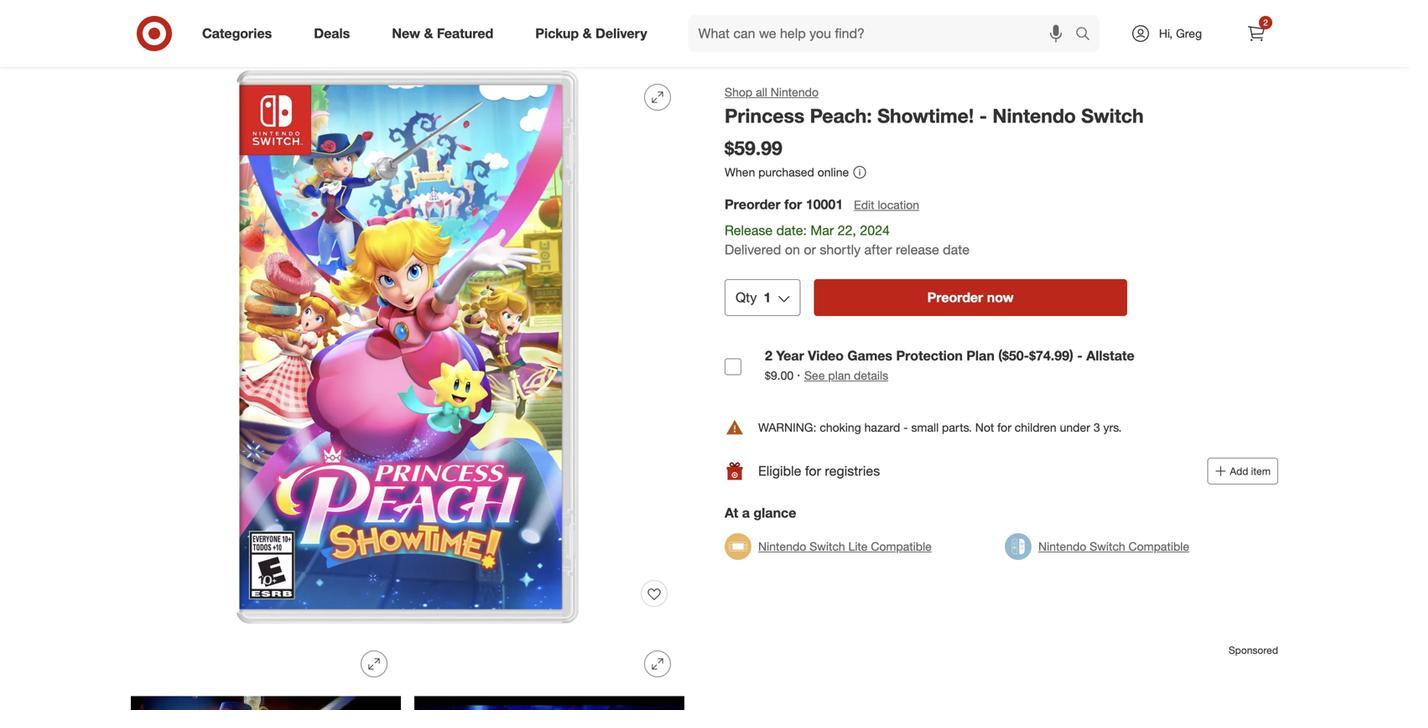Task type: vqa. For each thing, say whether or not it's contained in the screenshot.
online
yes



Task type: describe. For each thing, give the bounding box(es) containing it.
categories link
[[188, 15, 293, 52]]

glance
[[754, 505, 796, 521]]

nintendo switch link
[[255, 38, 342, 52]]

pickup & delivery link
[[521, 15, 668, 52]]

qty
[[736, 289, 757, 306]]

preorder now
[[927, 289, 1014, 306]]

$9.00
[[765, 368, 794, 383]]

2 for 2
[[1263, 17, 1268, 28]]

see plan details button
[[804, 367, 888, 384]]

2 / from the left
[[248, 38, 252, 52]]

nintendo switch lite compatible button
[[725, 528, 932, 565]]

nintendo switch compatible
[[1038, 539, 1189, 554]]

3
[[1094, 420, 1100, 435]]

target link
[[131, 38, 163, 52]]

- inside 2 year video games protection plan ($50-$74.99) - allstate $9.00 · see plan details
[[1077, 348, 1083, 364]]

preorder for preorder now
[[927, 289, 983, 306]]

when
[[725, 165, 755, 180]]

add item button
[[1207, 458, 1278, 485]]

image gallery element
[[131, 70, 684, 710]]

warning:
[[758, 420, 816, 435]]

2 for 2 year video games protection plan ($50-$74.99) - allstate $9.00 · see plan details
[[765, 348, 772, 364]]

hazard
[[864, 420, 900, 435]]

What can we help you find? suggestions appear below search field
[[688, 15, 1079, 52]]

eligible
[[758, 463, 801, 479]]

2 vertical spatial -
[[903, 420, 908, 435]]

delivered
[[725, 241, 781, 258]]

edit location
[[854, 197, 919, 212]]

add item
[[1230, 465, 1271, 478]]

on
[[785, 241, 800, 258]]

after
[[864, 241, 892, 258]]

small
[[911, 420, 939, 435]]

nintendo switch compatible button
[[1005, 528, 1189, 565]]

& for new
[[424, 25, 433, 42]]

3 / from the left
[[345, 38, 349, 52]]

2 link
[[1238, 15, 1275, 52]]

categories
[[202, 25, 272, 42]]

at a glance
[[725, 505, 796, 521]]

video games link
[[174, 38, 244, 52]]

pickup
[[535, 25, 579, 42]]

preorder for preorder for 10001
[[725, 196, 781, 213]]

- inside shop all nintendo princess peach: showtime! - nintendo switch
[[979, 104, 987, 127]]

nintendo switch games link
[[352, 38, 480, 52]]

shortly
[[820, 241, 861, 258]]

greg
[[1176, 26, 1202, 41]]

nintendo switch lite compatible
[[758, 539, 932, 554]]

switch inside shop all nintendo princess peach: showtime! - nintendo switch
[[1081, 104, 1144, 127]]

$59.99
[[725, 137, 782, 160]]

location
[[878, 197, 919, 212]]

plan
[[966, 348, 995, 364]]

see
[[804, 368, 825, 383]]

2024
[[860, 222, 890, 239]]

online
[[818, 165, 849, 180]]

add
[[1230, 465, 1248, 478]]

princess peach: showtime! - nintendo switch, 1 of 9 image
[[131, 70, 684, 624]]

hi,
[[1159, 26, 1173, 41]]

target / video games / nintendo switch / nintendo switch games
[[131, 38, 480, 52]]

when purchased online
[[725, 165, 849, 180]]

or
[[804, 241, 816, 258]]

at
[[725, 505, 738, 521]]

allstate
[[1086, 348, 1135, 364]]

featured
[[437, 25, 493, 42]]

year
[[776, 348, 804, 364]]

warning: choking hazard - small parts. not for children under 3 yrs.
[[758, 420, 1122, 435]]

release
[[896, 241, 939, 258]]

deals
[[314, 25, 350, 42]]

for for registries
[[805, 463, 821, 479]]

showtime!
[[877, 104, 974, 127]]

target
[[131, 38, 163, 52]]

now
[[987, 289, 1014, 306]]



Task type: locate. For each thing, give the bounding box(es) containing it.
choking
[[820, 420, 861, 435]]

for right eligible
[[805, 463, 821, 479]]

for right 'not'
[[997, 420, 1011, 435]]

under
[[1060, 420, 1090, 435]]

1 horizontal spatial &
[[583, 25, 592, 42]]

2
[[1263, 17, 1268, 28], [765, 348, 772, 364]]

not
[[975, 420, 994, 435]]

hi, greg
[[1159, 26, 1202, 41]]

1 / from the left
[[166, 38, 170, 52]]

preorder
[[725, 196, 781, 213], [927, 289, 983, 306]]

2 horizontal spatial for
[[997, 420, 1011, 435]]

video inside 2 year video games protection plan ($50-$74.99) - allstate $9.00 · see plan details
[[808, 348, 844, 364]]

games for target
[[207, 38, 244, 52]]

1 compatible from the left
[[871, 539, 932, 554]]

·
[[797, 367, 801, 383]]

preorder for 10001
[[725, 196, 843, 213]]

0 horizontal spatial 2
[[765, 348, 772, 364]]

1 horizontal spatial -
[[979, 104, 987, 127]]

1 horizontal spatial /
[[248, 38, 252, 52]]

($50-
[[998, 348, 1029, 364]]

princess
[[725, 104, 805, 127]]

registries
[[825, 463, 880, 479]]

qty 1
[[736, 289, 771, 306]]

2 horizontal spatial -
[[1077, 348, 1083, 364]]

video
[[174, 38, 203, 52], [808, 348, 844, 364]]

1 horizontal spatial games
[[443, 38, 480, 52]]

22,
[[838, 222, 856, 239]]

games left nintendo switch link
[[207, 38, 244, 52]]

item
[[1251, 465, 1271, 478]]

&
[[424, 25, 433, 42], [583, 25, 592, 42]]

yrs.
[[1103, 420, 1122, 435]]

peach:
[[810, 104, 872, 127]]

0 horizontal spatial for
[[784, 196, 802, 213]]

- right the showtime! in the top of the page
[[979, 104, 987, 127]]

lite
[[848, 539, 868, 554]]

mar
[[811, 222, 834, 239]]

search button
[[1068, 15, 1108, 55]]

0 horizontal spatial video
[[174, 38, 203, 52]]

video right target link at the left top
[[174, 38, 203, 52]]

preorder left now
[[927, 289, 983, 306]]

None checkbox
[[725, 359, 741, 375]]

- right '$74.99)' on the right of the page
[[1077, 348, 1083, 364]]

preorder inside "button"
[[927, 289, 983, 306]]

games right new on the top left of the page
[[443, 38, 480, 52]]

- left small
[[903, 420, 908, 435]]

release
[[725, 222, 773, 239]]

games for 2
[[847, 348, 892, 364]]

& right pickup in the top left of the page
[[583, 25, 592, 42]]

release date: mar 22, 2024 delivered on or shortly after release date
[[725, 222, 970, 258]]

1 vertical spatial -
[[1077, 348, 1083, 364]]

/
[[166, 38, 170, 52], [248, 38, 252, 52], [345, 38, 349, 52]]

1 horizontal spatial for
[[805, 463, 821, 479]]

parts.
[[942, 420, 972, 435]]

1 vertical spatial video
[[808, 348, 844, 364]]

date:
[[776, 222, 807, 239]]

princess peach: showtime! - nintendo switch, 3 of 9 image
[[414, 637, 684, 710]]

/ right target link at the left top
[[166, 38, 170, 52]]

preorder up "release"
[[725, 196, 781, 213]]

games inside 2 year video games protection plan ($50-$74.99) - allstate $9.00 · see plan details
[[847, 348, 892, 364]]

for
[[784, 196, 802, 213], [997, 420, 1011, 435], [805, 463, 821, 479]]

princess peach: showtime! - nintendo switch, 2 of 9 image
[[131, 637, 401, 710]]

0 vertical spatial -
[[979, 104, 987, 127]]

1 horizontal spatial 2
[[1263, 17, 1268, 28]]

0 vertical spatial preorder
[[725, 196, 781, 213]]

pickup & delivery
[[535, 25, 647, 42]]

0 vertical spatial for
[[784, 196, 802, 213]]

purchased
[[758, 165, 814, 180]]

children
[[1015, 420, 1057, 435]]

1
[[764, 289, 771, 306]]

1 horizontal spatial compatible
[[1129, 539, 1189, 554]]

shop all nintendo princess peach: showtime! - nintendo switch
[[725, 85, 1144, 127]]

0 vertical spatial video
[[174, 38, 203, 52]]

1 horizontal spatial video
[[808, 348, 844, 364]]

sponsored
[[1229, 644, 1278, 657]]

2 right "greg"
[[1263, 17, 1268, 28]]

1 vertical spatial preorder
[[927, 289, 983, 306]]

2 vertical spatial for
[[805, 463, 821, 479]]

video for year
[[808, 348, 844, 364]]

2 horizontal spatial /
[[345, 38, 349, 52]]

plan
[[828, 368, 851, 383]]

new & featured link
[[378, 15, 514, 52]]

& inside 'link'
[[424, 25, 433, 42]]

$74.99)
[[1029, 348, 1073, 364]]

0 horizontal spatial preorder
[[725, 196, 781, 213]]

1 horizontal spatial preorder
[[927, 289, 983, 306]]

search
[[1068, 27, 1108, 43]]

video up see
[[808, 348, 844, 364]]

0 horizontal spatial -
[[903, 420, 908, 435]]

nintendo
[[255, 38, 303, 52], [352, 38, 401, 52], [771, 85, 819, 99], [993, 104, 1076, 127], [758, 539, 806, 554], [1038, 539, 1086, 554]]

1 & from the left
[[424, 25, 433, 42]]

0 horizontal spatial compatible
[[871, 539, 932, 554]]

deals link
[[300, 15, 371, 52]]

for for 10001
[[784, 196, 802, 213]]

2 inside 2 year video games protection plan ($50-$74.99) - allstate $9.00 · see plan details
[[765, 348, 772, 364]]

new & featured
[[392, 25, 493, 42]]

& for pickup
[[583, 25, 592, 42]]

preorder now button
[[814, 279, 1127, 316]]

2 & from the left
[[583, 25, 592, 42]]

/ right video games link
[[248, 38, 252, 52]]

delivery
[[596, 25, 647, 42]]

new
[[392, 25, 420, 42]]

2 left year
[[765, 348, 772, 364]]

games up the details
[[847, 348, 892, 364]]

shop
[[725, 85, 753, 99]]

video for /
[[174, 38, 203, 52]]

details
[[854, 368, 888, 383]]

& right new on the top left of the page
[[424, 25, 433, 42]]

2 year video games protection plan ($50-$74.99) - allstate $9.00 · see plan details
[[765, 348, 1135, 383]]

edit location button
[[853, 196, 920, 214]]

edit
[[854, 197, 874, 212]]

all
[[756, 85, 767, 99]]

for up date: at the right top of the page
[[784, 196, 802, 213]]

1 vertical spatial 2
[[765, 348, 772, 364]]

eligible for registries
[[758, 463, 880, 479]]

0 horizontal spatial /
[[166, 38, 170, 52]]

2 compatible from the left
[[1129, 539, 1189, 554]]

0 horizontal spatial games
[[207, 38, 244, 52]]

0 vertical spatial 2
[[1263, 17, 1268, 28]]

switch
[[306, 38, 342, 52], [404, 38, 439, 52], [1081, 104, 1144, 127], [810, 539, 845, 554], [1090, 539, 1125, 554]]

/ right nintendo switch link
[[345, 38, 349, 52]]

10001
[[806, 196, 843, 213]]

a
[[742, 505, 750, 521]]

date
[[943, 241, 970, 258]]

0 horizontal spatial &
[[424, 25, 433, 42]]

protection
[[896, 348, 963, 364]]

1 vertical spatial for
[[997, 420, 1011, 435]]

2 horizontal spatial games
[[847, 348, 892, 364]]



